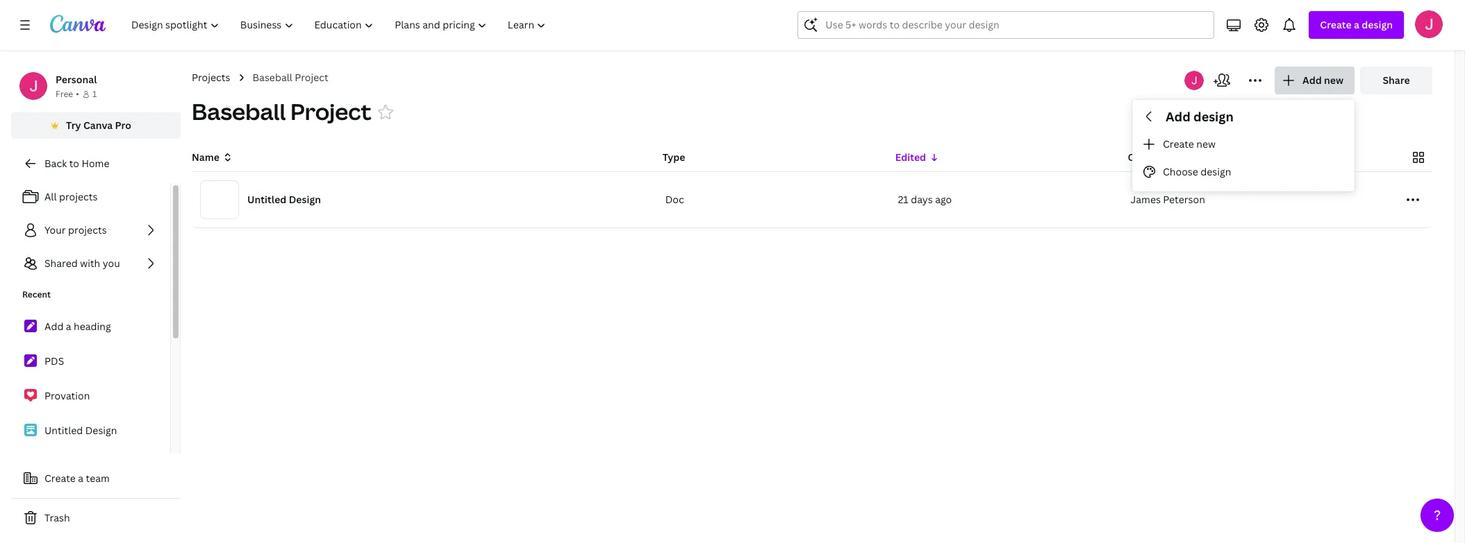 Task type: vqa. For each thing, say whether or not it's contained in the screenshot.
add a heading 1200 x 1080 px
no



Task type: locate. For each thing, give the bounding box(es) containing it.
new inside button
[[1197, 137, 1216, 151]]

shared
[[44, 257, 78, 270]]

projects right your
[[68, 224, 107, 237]]

create up the add new
[[1320, 18, 1352, 31]]

1 vertical spatial add
[[1166, 108, 1191, 125]]

1 list from the top
[[11, 183, 170, 278]]

projects right all
[[59, 190, 98, 204]]

new down create a design dropdown button
[[1324, 74, 1344, 87]]

a inside "link"
[[66, 320, 71, 333]]

add for add design
[[1166, 108, 1191, 125]]

0 vertical spatial untitled design
[[247, 193, 321, 206]]

1 vertical spatial untitled design
[[44, 424, 117, 438]]

design inside dropdown button
[[1362, 18, 1393, 31]]

design left james peterson image
[[1362, 18, 1393, 31]]

new inside "dropdown button"
[[1324, 74, 1344, 87]]

team
[[86, 472, 110, 486]]

1 horizontal spatial design
[[289, 193, 321, 206]]

None search field
[[798, 11, 1215, 39]]

1 horizontal spatial untitled
[[247, 193, 286, 206]]

untitled design
[[247, 193, 321, 206], [44, 424, 117, 438]]

create a design
[[1320, 18, 1393, 31]]

your projects link
[[11, 217, 170, 245]]

baseball up baseball project button at the left top of the page
[[253, 71, 292, 84]]

back
[[44, 157, 67, 170]]

0 horizontal spatial add
[[44, 320, 64, 333]]

new
[[1324, 74, 1344, 87], [1197, 137, 1216, 151]]

design
[[1362, 18, 1393, 31], [1194, 108, 1234, 125], [1201, 165, 1231, 178]]

project inside button
[[290, 97, 372, 126]]

list containing all projects
[[11, 183, 170, 278]]

0 vertical spatial design
[[289, 193, 321, 206]]

baseball project link
[[253, 70, 328, 85]]

all projects link
[[11, 183, 170, 211]]

try canva pro button
[[11, 113, 181, 139]]

create a team button
[[11, 465, 181, 493]]

baseball project up baseball project button at the left top of the page
[[253, 71, 328, 84]]

james peterson image
[[1415, 10, 1443, 38]]

choose design button
[[1132, 158, 1355, 186]]

project down baseball project link
[[290, 97, 372, 126]]

baseball for baseball project button at the left top of the page
[[192, 97, 286, 126]]

add new button
[[1275, 67, 1355, 94]]

choose design
[[1163, 165, 1231, 178]]

top level navigation element
[[122, 11, 558, 39]]

1 vertical spatial list
[[11, 313, 170, 446]]

0 vertical spatial list
[[11, 183, 170, 278]]

2 vertical spatial create
[[44, 472, 76, 486]]

1 vertical spatial a
[[66, 320, 71, 333]]

owner
[[1128, 151, 1159, 164]]

your projects
[[44, 224, 107, 237]]

a inside button
[[78, 472, 83, 486]]

baseball inside baseball project link
[[253, 71, 292, 84]]

baseball project button
[[192, 97, 372, 127]]

1 vertical spatial projects
[[68, 224, 107, 237]]

2 vertical spatial design
[[1201, 165, 1231, 178]]

1 vertical spatial baseball
[[192, 97, 286, 126]]

2 horizontal spatial add
[[1303, 74, 1322, 87]]

edited
[[895, 151, 926, 164]]

free
[[56, 88, 73, 100]]

type
[[663, 151, 685, 164]]

baseball project down baseball project link
[[192, 97, 372, 126]]

0 vertical spatial add
[[1303, 74, 1322, 87]]

1 vertical spatial design
[[85, 424, 117, 438]]

new down add design
[[1197, 137, 1216, 151]]

share button
[[1360, 67, 1433, 94]]

create left team
[[44, 472, 76, 486]]

name button
[[192, 150, 233, 165]]

1 horizontal spatial add
[[1166, 108, 1191, 125]]

add new
[[1303, 74, 1344, 87]]

1 vertical spatial baseball project
[[192, 97, 372, 126]]

design
[[289, 193, 321, 206], [85, 424, 117, 438]]

shared with you link
[[11, 250, 170, 278]]

add inside "dropdown button"
[[1303, 74, 1322, 87]]

design inside button
[[1201, 165, 1231, 178]]

0 vertical spatial a
[[1354, 18, 1360, 31]]

1 vertical spatial create
[[1163, 137, 1194, 151]]

your
[[44, 224, 66, 237]]

ago
[[935, 193, 952, 206]]

0 horizontal spatial new
[[1197, 137, 1216, 151]]

untitled design link
[[11, 417, 170, 446]]

add inside "link"
[[44, 320, 64, 333]]

baseball inside baseball project button
[[192, 97, 286, 126]]

projects for all projects
[[59, 190, 98, 204]]

create a design button
[[1309, 11, 1404, 39]]

0 vertical spatial projects
[[59, 190, 98, 204]]

1 horizontal spatial a
[[78, 472, 83, 486]]

1 vertical spatial new
[[1197, 137, 1216, 151]]

0 horizontal spatial untitled
[[44, 424, 83, 438]]

design up create new
[[1194, 108, 1234, 125]]

a inside dropdown button
[[1354, 18, 1360, 31]]

design for add design
[[1194, 108, 1234, 125]]

0 vertical spatial new
[[1324, 74, 1344, 87]]

james peterson
[[1131, 193, 1205, 206]]

2 list from the top
[[11, 313, 170, 446]]

all projects
[[44, 190, 98, 204]]

create a team
[[44, 472, 110, 486]]

name
[[192, 151, 219, 164]]

create inside create a design dropdown button
[[1320, 18, 1352, 31]]

1 vertical spatial project
[[290, 97, 372, 126]]

projects
[[59, 190, 98, 204], [68, 224, 107, 237]]

trash
[[44, 512, 70, 525]]

create inside "create a team" button
[[44, 472, 76, 486]]

projects
[[192, 71, 230, 84]]

0 vertical spatial baseball
[[253, 71, 292, 84]]

list containing add a heading
[[11, 313, 170, 446]]

heading
[[74, 320, 111, 333]]

back to home link
[[11, 150, 181, 178]]

project
[[295, 71, 328, 84], [290, 97, 372, 126]]

design right choose
[[1201, 165, 1231, 178]]

edited button
[[895, 150, 940, 165]]

0 vertical spatial untitled
[[247, 193, 286, 206]]

back to home
[[44, 157, 109, 170]]

a
[[1354, 18, 1360, 31], [66, 320, 71, 333], [78, 472, 83, 486]]

untitled inside list
[[44, 424, 83, 438]]

create for create a design
[[1320, 18, 1352, 31]]

2 horizontal spatial create
[[1320, 18, 1352, 31]]

create
[[1320, 18, 1352, 31], [1163, 137, 1194, 151], [44, 472, 76, 486]]

list
[[11, 183, 170, 278], [11, 313, 170, 446]]

pds link
[[11, 347, 170, 377]]

baseball project
[[253, 71, 328, 84], [192, 97, 372, 126]]

0 vertical spatial design
[[1362, 18, 1393, 31]]

projects link
[[192, 70, 230, 85]]

add
[[1303, 74, 1322, 87], [1166, 108, 1191, 125], [44, 320, 64, 333]]

0 horizontal spatial create
[[44, 472, 76, 486]]

home
[[82, 157, 109, 170]]

1 vertical spatial untitled
[[44, 424, 83, 438]]

untitled
[[247, 193, 286, 206], [44, 424, 83, 438]]

2 horizontal spatial a
[[1354, 18, 1360, 31]]

1 vertical spatial design
[[1194, 108, 1234, 125]]

add for add a heading
[[44, 320, 64, 333]]

0 horizontal spatial untitled design
[[44, 424, 117, 438]]

provation
[[44, 390, 90, 403]]

0 vertical spatial project
[[295, 71, 328, 84]]

create inside the "create new" button
[[1163, 137, 1194, 151]]

0 horizontal spatial design
[[85, 424, 117, 438]]

create up choose
[[1163, 137, 1194, 151]]

days
[[911, 193, 933, 206]]

add for add new
[[1303, 74, 1322, 87]]

project up baseball project button at the left top of the page
[[295, 71, 328, 84]]

baseball down the projects link
[[192, 97, 286, 126]]

you
[[103, 257, 120, 270]]

create for create a team
[[44, 472, 76, 486]]

to
[[69, 157, 79, 170]]

trash link
[[11, 505, 181, 533]]

1 horizontal spatial new
[[1324, 74, 1344, 87]]

0 horizontal spatial a
[[66, 320, 71, 333]]

2 vertical spatial a
[[78, 472, 83, 486]]

0 vertical spatial baseball project
[[253, 71, 328, 84]]

baseball
[[253, 71, 292, 84], [192, 97, 286, 126]]

provation link
[[11, 382, 170, 411]]

0 vertical spatial create
[[1320, 18, 1352, 31]]

1 horizontal spatial create
[[1163, 137, 1194, 151]]

2 vertical spatial add
[[44, 320, 64, 333]]



Task type: describe. For each thing, give the bounding box(es) containing it.
a for design
[[1354, 18, 1360, 31]]

design for choose design
[[1201, 165, 1231, 178]]

a for team
[[78, 472, 83, 486]]

new for create new
[[1197, 137, 1216, 151]]

doc
[[665, 193, 684, 206]]

create new button
[[1132, 131, 1355, 158]]

1
[[92, 88, 97, 100]]

choose
[[1163, 165, 1198, 178]]

untitled design inside list
[[44, 424, 117, 438]]

1 horizontal spatial untitled design
[[247, 193, 321, 206]]

share
[[1383, 74, 1410, 87]]

peterson
[[1163, 193, 1205, 206]]

21 days ago
[[898, 193, 952, 206]]

•
[[76, 88, 79, 100]]

canva
[[83, 119, 113, 132]]

21
[[898, 193, 909, 206]]

add design
[[1166, 108, 1234, 125]]

free •
[[56, 88, 79, 100]]

new for add new
[[1324, 74, 1344, 87]]

baseball for baseball project link
[[253, 71, 292, 84]]

a for heading
[[66, 320, 71, 333]]

project for baseball project button at the left top of the page
[[290, 97, 372, 126]]

all
[[44, 190, 57, 204]]

create for create new
[[1163, 137, 1194, 151]]

try canva pro
[[66, 119, 131, 132]]

baseball project for baseball project button at the left top of the page
[[192, 97, 372, 126]]

projects for your projects
[[68, 224, 107, 237]]

project for baseball project link
[[295, 71, 328, 84]]

recent
[[22, 289, 51, 301]]

add a heading link
[[11, 313, 170, 342]]

pds
[[44, 355, 64, 368]]

try
[[66, 119, 81, 132]]

pro
[[115, 119, 131, 132]]

shared with you
[[44, 257, 120, 270]]

with
[[80, 257, 100, 270]]

personal
[[56, 73, 97, 86]]

create new
[[1163, 137, 1216, 151]]

add a heading
[[44, 320, 111, 333]]

baseball project for baseball project link
[[253, 71, 328, 84]]

james
[[1131, 193, 1161, 206]]

Search search field
[[826, 12, 1187, 38]]



